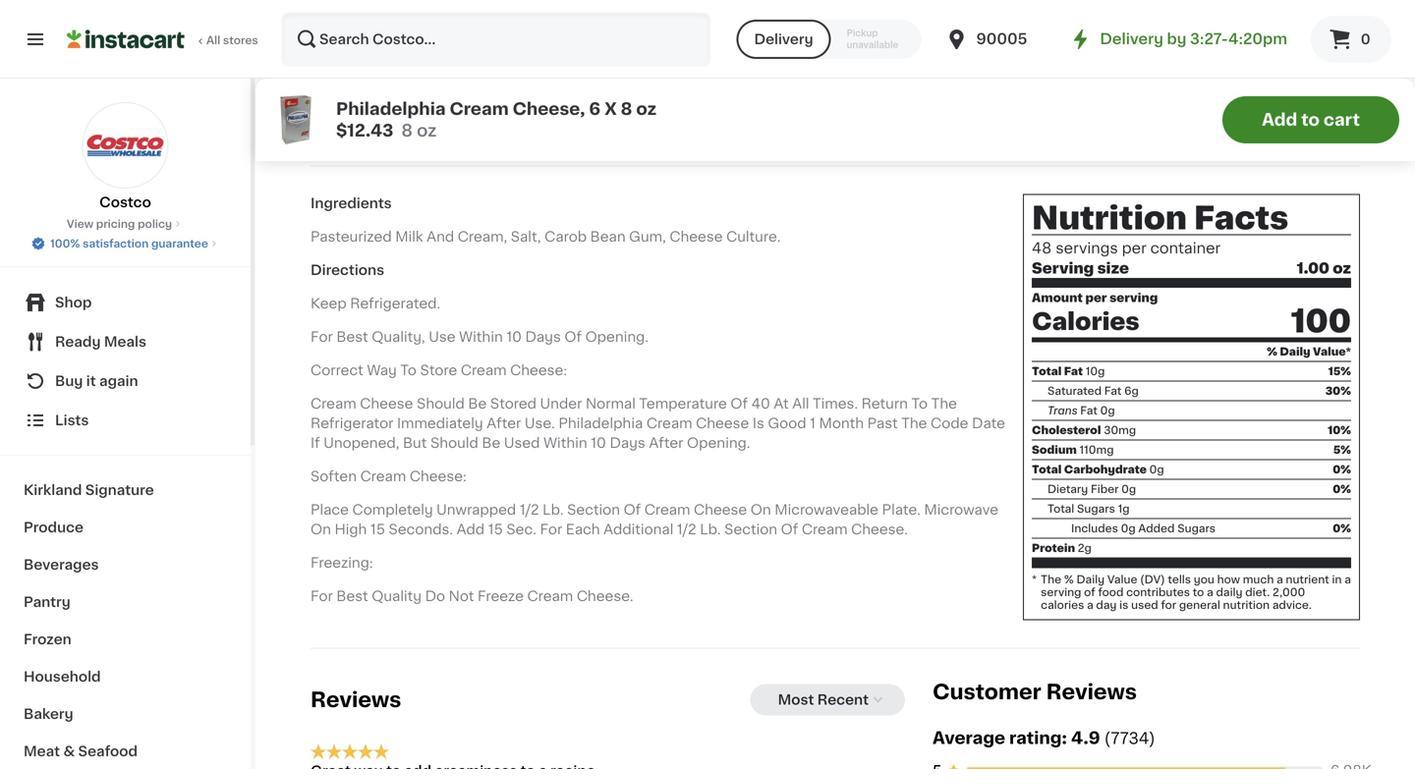 Task type: locate. For each thing, give the bounding box(es) containing it.
for
[[311, 330, 333, 344], [540, 523, 562, 537], [311, 590, 333, 604]]

costco link
[[82, 102, 169, 212]]

many in stock
[[969, 36, 1047, 47], [1182, 36, 1260, 47], [330, 93, 408, 104]]

0 horizontal spatial 15
[[370, 523, 385, 537]]

many inside button
[[1182, 36, 1214, 47]]

oz right 1.00
[[1333, 261, 1351, 276]]

1 vertical spatial after
[[649, 437, 683, 450]]

for down freezing:
[[311, 590, 333, 604]]

section up 'each'
[[567, 503, 620, 517]]

all
[[206, 35, 220, 46], [792, 397, 809, 411]]

should up immediately
[[417, 397, 465, 411]]

lb. right the additional
[[700, 523, 721, 537]]

1 vertical spatial all
[[792, 397, 809, 411]]

all right at
[[792, 397, 809, 411]]

household link
[[12, 658, 239, 696]]

1 horizontal spatial 10
[[591, 437, 606, 450]]

cheese: down 'but' on the bottom
[[410, 470, 467, 484]]

1 best from the top
[[336, 330, 368, 344]]

1 vertical spatial serving
[[1041, 587, 1081, 598]]

1 vertical spatial total
[[1032, 464, 1062, 475]]

best up correct
[[336, 330, 368, 344]]

ready meals link
[[12, 322, 239, 362]]

1 vertical spatial should
[[430, 437, 478, 450]]

best
[[336, 330, 368, 344], [336, 590, 368, 604]]

a down of
[[1087, 600, 1093, 611]]

under
[[540, 397, 582, 411]]

delivery left by
[[1100, 32, 1163, 46]]

shop
[[55, 296, 92, 310]]

cheese:
[[510, 364, 567, 378], [410, 470, 467, 484]]

most
[[778, 693, 814, 707]]

refrigerator
[[311, 417, 393, 431]]

0g right carbohydrate
[[1149, 464, 1164, 475]]

2 horizontal spatial many in stock
[[1182, 36, 1260, 47]]

of left 40
[[731, 397, 748, 411]]

0 vertical spatial for
[[311, 330, 333, 344]]

1 vertical spatial per
[[1085, 292, 1107, 304]]

3 down kraft
[[311, 74, 318, 85]]

diet.
[[1245, 587, 1270, 598]]

0 horizontal spatial sugars
[[1077, 504, 1115, 514]]

1 vertical spatial the
[[901, 417, 927, 431]]

cholesterol 30mg
[[1032, 425, 1136, 436]]

on left microwaveable
[[751, 503, 771, 517]]

add inside button
[[1262, 112, 1297, 128]]

ready
[[55, 335, 101, 349]]

serving size
[[1032, 261, 1129, 276]]

in inside button
[[1216, 36, 1226, 47]]

0 horizontal spatial 8
[[401, 122, 413, 139]]

1 vertical spatial lb.
[[700, 523, 721, 537]]

2 horizontal spatial many
[[1182, 36, 1214, 47]]

best for quality,
[[336, 330, 368, 344]]

3 lb inside button
[[524, 16, 544, 27]]

0 vertical spatial per
[[1122, 241, 1147, 256]]

0 vertical spatial section
[[567, 503, 620, 517]]

1 horizontal spatial to
[[1301, 112, 1320, 128]]

0 vertical spatial fat
[[1064, 366, 1083, 377]]

fat down saturated fat 6g
[[1080, 405, 1098, 416]]

the up code
[[931, 397, 957, 411]]

cream left cheese,
[[450, 101, 509, 117]]

2 15 from the left
[[488, 523, 503, 537]]

after down stored
[[487, 417, 521, 431]]

be left used
[[482, 437, 500, 450]]

plate.
[[882, 503, 921, 517]]

1 vertical spatial to
[[1193, 587, 1204, 598]]

0 vertical spatial all
[[206, 35, 220, 46]]

10 down normal
[[591, 437, 606, 450]]

daily left value*
[[1280, 346, 1310, 357]]

1 vertical spatial within
[[543, 437, 587, 450]]

to
[[400, 364, 417, 378], [911, 397, 928, 411]]

1 vertical spatial add
[[457, 523, 485, 537]]

48 right original,
[[484, 17, 503, 31]]

cream right freeze at the left bottom of the page
[[527, 590, 573, 604]]

unwrapped
[[436, 503, 516, 517]]

1 0% from the top
[[1333, 464, 1351, 475]]

daily up of
[[1076, 574, 1105, 585]]

0 vertical spatial 8
[[969, 16, 976, 27]]

total for saturated fat 6g
[[1032, 366, 1062, 377]]

0 horizontal spatial 3 lb
[[311, 74, 331, 85]]

0 horizontal spatial philadelphia
[[336, 101, 446, 117]]

cheese. down plate.
[[851, 523, 908, 537]]

serving up calories
[[1041, 587, 1081, 598]]

section
[[567, 503, 620, 517], [724, 523, 777, 537]]

1 vertical spatial cheese:
[[410, 470, 467, 484]]

delivery by 3:27-4:20pm
[[1100, 32, 1287, 46]]

best for quality
[[336, 590, 368, 604]]

to up general
[[1193, 587, 1204, 598]]

lb down kraft
[[320, 74, 331, 85]]

1 horizontal spatial many in stock
[[969, 36, 1047, 47]]

within inside cream cheese should be stored under normal temperature of 40 at all times. return to the refrigerator immediately after use. philadelphia cream cheese is good 1 month past the code date if unopened, but should be used within 10 days after opening.
[[543, 437, 587, 450]]

2 0% from the top
[[1333, 484, 1351, 495]]

all stores
[[206, 35, 258, 46]]

philadelphia down normal
[[558, 417, 643, 431]]

0 vertical spatial to
[[1301, 112, 1320, 128]]

1 vertical spatial daily
[[1076, 574, 1105, 585]]

customer reviews
[[933, 682, 1137, 703]]

many in stock inside many in stock button
[[1182, 36, 1260, 47]]

2 vertical spatial 8
[[401, 122, 413, 139]]

fat for trans
[[1080, 405, 1098, 416]]

None search field
[[281, 12, 711, 67]]

0 horizontal spatial cheese.
[[577, 590, 633, 604]]

customer
[[933, 682, 1041, 703]]

for for for best quality, use within 10 days of opening.
[[311, 330, 333, 344]]

0 vertical spatial within
[[459, 330, 503, 344]]

opening. up normal
[[585, 330, 649, 344]]

0% for dietary fiber
[[1333, 484, 1351, 495]]

0 button
[[1311, 16, 1391, 63]]

4 x 8 oz
[[950, 16, 992, 27]]

0 horizontal spatial the
[[901, 417, 927, 431]]

8 right $12.43
[[401, 122, 413, 139]]

buy it again link
[[12, 362, 239, 401]]

6
[[589, 101, 601, 117]]

cheese,
[[513, 101, 585, 117]]

best down freezing:
[[336, 590, 368, 604]]

days down normal
[[610, 437, 645, 450]]

cheese: up under
[[510, 364, 567, 378]]

1 horizontal spatial 1/2
[[677, 523, 696, 537]]

0%
[[1333, 464, 1351, 475], [1333, 484, 1351, 495], [1333, 523, 1351, 534]]

most recent button
[[750, 684, 905, 716]]

0 horizontal spatial %
[[1064, 574, 1074, 585]]

0 horizontal spatial 1/2
[[520, 503, 539, 517]]

the right past
[[901, 417, 927, 431]]

% up calories
[[1064, 574, 1074, 585]]

1 horizontal spatial to
[[911, 397, 928, 411]]

1 vertical spatial 3 lb
[[311, 74, 331, 85]]

3 lb down kraft
[[311, 74, 331, 85]]

cheese inside 'kraft philadelphia cream cheese spread, original, 48 oz'
[[311, 17, 364, 31]]

0 vertical spatial be
[[468, 397, 487, 411]]

2 vertical spatial 0%
[[1333, 523, 1351, 534]]

15 down completely
[[370, 523, 385, 537]]

8
[[969, 16, 976, 27], [621, 101, 632, 117], [401, 122, 413, 139]]

1 horizontal spatial within
[[543, 437, 587, 450]]

0 vertical spatial 48
[[484, 17, 503, 31]]

microwaveable
[[775, 503, 879, 517]]

immediately
[[397, 417, 483, 431]]

0 vertical spatial total
[[1032, 366, 1062, 377]]

lb. right unwrapped
[[543, 503, 564, 517]]

0 horizontal spatial daily
[[1076, 574, 1105, 585]]

%
[[1267, 346, 1277, 357], [1064, 574, 1074, 585]]

0 horizontal spatial 3
[[311, 74, 318, 85]]

most recent
[[778, 693, 869, 707]]

3 lb right original,
[[524, 16, 544, 27]]

philadelphia up $12.43
[[336, 101, 446, 117]]

oz down kraft
[[311, 36, 327, 50]]

general
[[1179, 600, 1220, 611]]

all inside 'link'
[[206, 35, 220, 46]]

1 vertical spatial best
[[336, 590, 368, 604]]

1 horizontal spatial lb
[[533, 16, 544, 27]]

the right *
[[1041, 574, 1061, 585]]

to right way
[[400, 364, 417, 378]]

add down unwrapped
[[457, 523, 485, 537]]

% left value*
[[1267, 346, 1277, 357]]

sugars up includes
[[1077, 504, 1115, 514]]

opening. inside cream cheese should be stored under normal temperature of 40 at all times. return to the refrigerator immediately after use. philadelphia cream cheese is good 1 month past the code date if unopened, but should be used within 10 days after opening.
[[687, 437, 750, 450]]

0 horizontal spatial many
[[330, 93, 361, 104]]

1/2 up sec.
[[520, 503, 539, 517]]

0g up the 30mg
[[1100, 405, 1115, 416]]

1.00 oz
[[1297, 261, 1351, 276]]

2 best from the top
[[336, 590, 368, 604]]

all inside cream cheese should be stored under normal temperature of 40 at all times. return to the refrigerator immediately after use. philadelphia cream cheese is good 1 month past the code date if unopened, but should be used within 10 days after opening.
[[792, 397, 809, 411]]

1 horizontal spatial delivery
[[1100, 32, 1163, 46]]

shop link
[[12, 283, 239, 322]]

on down place
[[311, 523, 331, 537]]

&
[[63, 745, 75, 759]]

delivery inside button
[[754, 32, 813, 46]]

8 right x
[[969, 16, 976, 27]]

cream,
[[458, 230, 507, 244]]

bakery
[[24, 708, 73, 721]]

microwave
[[924, 503, 999, 517]]

0 horizontal spatial opening.
[[585, 330, 649, 344]]

fat left 6g
[[1104, 386, 1122, 396]]

days inside cream cheese should be stored under normal temperature of 40 at all times. return to the refrigerator immediately after use. philadelphia cream cheese is good 1 month past the code date if unopened, but should be used within 10 days after opening.
[[610, 437, 645, 450]]

section down microwaveable
[[724, 523, 777, 537]]

calories
[[1032, 310, 1140, 334]]

0 horizontal spatial per
[[1085, 292, 1107, 304]]

reviews
[[1046, 682, 1137, 703], [311, 690, 401, 710]]

1 vertical spatial philadelphia
[[558, 417, 643, 431]]

nutrition
[[1223, 600, 1270, 611]]

household
[[24, 670, 101, 684]]

15 left sec.
[[488, 523, 503, 537]]

1 horizontal spatial reviews
[[1046, 682, 1137, 703]]

days up under
[[525, 330, 561, 344]]

to right return
[[911, 397, 928, 411]]

% inside "* the % daily value (dv) tells you how much a nutrient in a serving of food contributes to a daily diet. 2,000 calories a day is used for general nutrition advice."
[[1064, 574, 1074, 585]]

(440)
[[383, 58, 413, 69]]

philadelphia inside philadelphia cream cheese, 6 x 8 oz $12.43 8 oz
[[336, 101, 446, 117]]

0 horizontal spatial 10
[[506, 330, 522, 344]]

delivery down 21.7 oz
[[754, 32, 813, 46]]

2 vertical spatial for
[[311, 590, 333, 604]]

8 right the x
[[621, 101, 632, 117]]

of up the additional
[[624, 503, 641, 517]]

should down immediately
[[430, 437, 478, 450]]

size
[[1097, 261, 1129, 276]]

after
[[487, 417, 521, 431], [649, 437, 683, 450]]

service type group
[[736, 20, 921, 59]]

30mg
[[1104, 425, 1136, 436]]

1 horizontal spatial days
[[610, 437, 645, 450]]

0 horizontal spatial all
[[206, 35, 220, 46]]

0 vertical spatial 3 lb
[[524, 16, 544, 27]]

1/2 right the additional
[[677, 523, 696, 537]]

is
[[1119, 600, 1129, 611]]

cream down for best quality, use within 10 days of opening.
[[461, 364, 507, 378]]

1 horizontal spatial per
[[1122, 241, 1147, 256]]

for
[[1161, 600, 1176, 611]]

1 horizontal spatial philadelphia
[[558, 417, 643, 431]]

1 horizontal spatial daily
[[1280, 346, 1310, 357]]

add inside place completely unwrapped 1/2 lb. section of cream cheese on microwaveable plate. microwave on high 15 seconds. add 15 sec. for each additional 1/2 lb. section of cream cheese.
[[457, 523, 485, 537]]

serving down size
[[1110, 292, 1158, 304]]

day
[[1096, 600, 1117, 611]]

48 inside 'kraft philadelphia cream cheese spread, original, 48 oz'
[[484, 17, 503, 31]]

servings
[[1056, 241, 1118, 256]]

soften
[[311, 470, 357, 484]]

per for servings
[[1122, 241, 1147, 256]]

0 horizontal spatial serving
[[1041, 587, 1081, 598]]

fat up saturated
[[1064, 366, 1083, 377]]

0% for includes 0g added sugars
[[1333, 523, 1351, 534]]

2 horizontal spatial stock
[[1229, 36, 1260, 47]]

0 horizontal spatial to
[[400, 364, 417, 378]]

0g up 1g
[[1121, 484, 1136, 495]]

cheese inside place completely unwrapped 1/2 lb. section of cream cheese on microwaveable plate. microwave on high 15 seconds. add 15 sec. for each additional 1/2 lb. section of cream cheese.
[[694, 503, 747, 517]]

1 horizontal spatial 3 lb
[[524, 16, 544, 27]]

1 horizontal spatial sugars
[[1177, 523, 1216, 534]]

within right use
[[459, 330, 503, 344]]

many down 4 x 8 oz
[[969, 36, 1000, 47]]

many left 4:20pm
[[1182, 36, 1214, 47]]

for right sec.
[[540, 523, 562, 537]]

10 up stored
[[506, 330, 522, 344]]

dietary
[[1048, 484, 1088, 495]]

0 horizontal spatial delivery
[[754, 32, 813, 46]]

daily inside "* the % daily value (dv) tells you how much a nutrient in a serving of food contributes to a daily diet. 2,000 calories a day is used for general nutrition advice."
[[1076, 574, 1105, 585]]

to left cart
[[1301, 112, 1320, 128]]

serving inside "* the % daily value (dv) tells you how much a nutrient in a serving of food contributes to a daily diet. 2,000 calories a day is used for general nutrition advice."
[[1041, 587, 1081, 598]]

nutrient
[[1286, 574, 1329, 585]]

view pricing policy link
[[67, 216, 184, 232]]

be left stored
[[468, 397, 487, 411]]

high
[[335, 523, 367, 537]]

for down keep
[[311, 330, 333, 344]]

advice.
[[1272, 600, 1312, 611]]

3 right original,
[[524, 16, 531, 27]]

keep
[[311, 297, 347, 311]]

0 vertical spatial days
[[525, 330, 561, 344]]

1 horizontal spatial add
[[1262, 112, 1297, 128]]

of up under
[[564, 330, 582, 344]]

cream inside 'kraft philadelphia cream cheese spread, original, 48 oz'
[[457, 0, 503, 11]]

container
[[1150, 241, 1221, 256]]

many up $12.43
[[330, 93, 361, 104]]

0g down 1g
[[1121, 523, 1136, 534]]

0 horizontal spatial lb.
[[543, 503, 564, 517]]

per up size
[[1122, 241, 1147, 256]]

0 vertical spatial the
[[931, 397, 957, 411]]

0 vertical spatial 3
[[524, 16, 531, 27]]

oz right 21.7
[[760, 16, 773, 27]]

10 inside cream cheese should be stored under normal temperature of 40 at all times. return to the refrigerator immediately after use. philadelphia cream cheese is good 1 month past the code date if unopened, but should be used within 10 days after opening.
[[591, 437, 606, 450]]

facts
[[1194, 203, 1289, 234]]

1 horizontal spatial lb.
[[700, 523, 721, 537]]

days
[[525, 330, 561, 344], [610, 437, 645, 450]]

fat
[[1064, 366, 1083, 377], [1104, 386, 1122, 396], [1080, 405, 1098, 416]]

within down use.
[[543, 437, 587, 450]]

cheese. down 'each'
[[577, 590, 633, 604]]

0 horizontal spatial stock
[[377, 93, 408, 104]]

stock
[[1016, 36, 1047, 47], [1229, 36, 1260, 47], [377, 93, 408, 104]]

total down sodium
[[1032, 464, 1062, 475]]

view pricing policy
[[67, 219, 172, 229]]

1 horizontal spatial 3
[[524, 16, 531, 27]]

add left cart
[[1262, 112, 1297, 128]]

amount per serving
[[1032, 292, 1158, 304]]

lb
[[533, 16, 544, 27], [320, 74, 331, 85]]

1 vertical spatial %
[[1064, 574, 1074, 585]]

in
[[1003, 36, 1013, 47], [1216, 36, 1226, 47], [364, 93, 374, 104], [1332, 574, 1342, 585]]

store
[[420, 364, 457, 378]]

total down "dietary"
[[1048, 504, 1074, 514]]

serving
[[1032, 261, 1094, 276]]

sugars right added
[[1177, 523, 1216, 534]]

0 horizontal spatial to
[[1193, 587, 1204, 598]]

★★★★★
[[311, 55, 379, 69], [311, 55, 379, 69], [311, 744, 389, 760], [311, 744, 389, 760]]

daily
[[1280, 346, 1310, 357], [1076, 574, 1105, 585]]

3 0% from the top
[[1333, 523, 1351, 534]]

after down temperature on the bottom of page
[[649, 437, 683, 450]]

lb right original,
[[533, 16, 544, 27]]

on
[[751, 503, 771, 517], [311, 523, 331, 537]]

oz
[[979, 16, 992, 27], [760, 16, 773, 27], [311, 36, 327, 50], [636, 101, 657, 117], [417, 122, 437, 139], [1333, 261, 1351, 276]]

15%
[[1328, 366, 1351, 377]]

sodium 110mg
[[1032, 445, 1114, 455]]

of inside cream cheese should be stored under normal temperature of 40 at all times. return to the refrigerator immediately after use. philadelphia cream cheese is good 1 month past the code date if unopened, but should be used within 10 days after opening.
[[731, 397, 748, 411]]

1 horizontal spatial many
[[969, 36, 1000, 47]]

food
[[1098, 587, 1124, 598]]

place completely unwrapped 1/2 lb. section of cream cheese on microwaveable plate. microwave on high 15 seconds. add 15 sec. for each additional 1/2 lb. section of cream cheese.
[[311, 503, 999, 537]]

1 horizontal spatial all
[[792, 397, 809, 411]]

add to cart button
[[1222, 96, 1399, 143]]

0 vertical spatial philadelphia
[[336, 101, 446, 117]]

per up the calories
[[1085, 292, 1107, 304]]

a up the 2,000
[[1277, 574, 1283, 585]]

oz inside 'kraft philadelphia cream cheese spread, original, 48 oz'
[[311, 36, 327, 50]]

0 vertical spatial 10
[[506, 330, 522, 344]]

sugars
[[1077, 504, 1115, 514], [1177, 523, 1216, 534]]

nutrition facts
[[1032, 203, 1289, 234]]

keep refrigerated.
[[311, 297, 440, 311]]

(7734)
[[1104, 731, 1155, 747]]

1 horizontal spatial serving
[[1110, 292, 1158, 304]]

48 up serving
[[1032, 241, 1052, 256]]



Task type: describe. For each thing, give the bounding box(es) containing it.
is
[[753, 417, 764, 431]]

trans
[[1048, 405, 1078, 416]]

per for amount
[[1085, 292, 1107, 304]]

oz right x
[[979, 16, 992, 27]]

how
[[1217, 574, 1240, 585]]

a right nutrient
[[1345, 574, 1351, 585]]

1 vertical spatial 3
[[311, 74, 318, 85]]

total carbohydrate 0g
[[1032, 464, 1164, 475]]

kraft philadelphia cream cheese spread, original, 48 oz
[[311, 0, 503, 50]]

ready meals button
[[12, 322, 239, 362]]

refrigerated.
[[350, 297, 440, 311]]

30%
[[1325, 386, 1351, 396]]

oz right $12.43
[[417, 122, 437, 139]]

0 vertical spatial to
[[400, 364, 417, 378]]

freeze
[[478, 590, 524, 604]]

kirkland signature link
[[12, 472, 239, 509]]

guarantee
[[151, 238, 208, 249]]

1 horizontal spatial after
[[649, 437, 683, 450]]

way
[[367, 364, 397, 378]]

used
[[1131, 600, 1158, 611]]

1 horizontal spatial stock
[[1016, 36, 1047, 47]]

0 horizontal spatial days
[[525, 330, 561, 344]]

0g for total carbohydrate 0g
[[1149, 464, 1164, 475]]

produce
[[24, 521, 83, 535]]

value*
[[1313, 346, 1351, 357]]

delivery by 3:27-4:20pm link
[[1069, 28, 1287, 51]]

rating:
[[1009, 730, 1067, 747]]

cream up completely
[[360, 470, 406, 484]]

directions
[[311, 264, 384, 277]]

salt,
[[511, 230, 541, 244]]

10g
[[1086, 366, 1105, 377]]

lists
[[55, 414, 89, 427]]

original,
[[424, 17, 481, 31]]

many in stock button
[[1163, 0, 1360, 53]]

cream up the additional
[[644, 503, 690, 517]]

1 15 from the left
[[370, 523, 385, 537]]

0 horizontal spatial cheese:
[[410, 470, 467, 484]]

pantry link
[[12, 584, 239, 621]]

correct
[[311, 364, 363, 378]]

0 vertical spatial daily
[[1280, 346, 1310, 357]]

oz inside button
[[760, 16, 773, 27]]

3:27-
[[1190, 32, 1228, 46]]

use.
[[525, 417, 555, 431]]

delivery for delivery
[[754, 32, 813, 46]]

view
[[67, 219, 93, 229]]

you
[[1194, 574, 1215, 585]]

tells
[[1168, 574, 1191, 585]]

oz right the x
[[636, 101, 657, 117]]

beverages link
[[12, 546, 239, 584]]

sec.
[[506, 523, 536, 537]]

0 vertical spatial %
[[1267, 346, 1277, 357]]

past
[[867, 417, 898, 431]]

1 vertical spatial cheese.
[[577, 590, 633, 604]]

cream up the 'refrigerator' at the bottom left of the page
[[311, 397, 356, 411]]

meat & seafood link
[[12, 733, 239, 769]]

0 vertical spatial serving
[[1110, 292, 1158, 304]]

of down microwaveable
[[781, 523, 798, 537]]

(dv)
[[1140, 574, 1165, 585]]

90005 button
[[945, 12, 1063, 67]]

fat for total
[[1064, 366, 1083, 377]]

fiber
[[1091, 484, 1119, 495]]

all stores link
[[67, 12, 259, 67]]

0 horizontal spatial after
[[487, 417, 521, 431]]

5%
[[1333, 445, 1351, 455]]

to inside cream cheese should be stored under normal temperature of 40 at all times. return to the refrigerator immediately after use. philadelphia cream cheese is good 1 month past the code date if unopened, but should be used within 10 days after opening.
[[911, 397, 928, 411]]

normal
[[586, 397, 636, 411]]

buy it again
[[55, 374, 138, 388]]

cheese. inside place completely unwrapped 1/2 lb. section of cream cheese on microwaveable plate. microwave on high 15 seconds. add 15 sec. for each additional 1/2 lb. section of cream cheese.
[[851, 523, 908, 537]]

stored
[[490, 397, 537, 411]]

stock inside button
[[1229, 36, 1260, 47]]

a down you
[[1207, 587, 1213, 598]]

for best quality do not freeze cream cheese.
[[311, 590, 633, 604]]

for best quality, use within 10 days of opening.
[[311, 330, 649, 344]]

daily
[[1216, 587, 1243, 598]]

21.7 oz button
[[737, 0, 934, 30]]

1 horizontal spatial the
[[931, 397, 957, 411]]

1 vertical spatial lb
[[320, 74, 331, 85]]

cream down temperature on the bottom of page
[[646, 417, 692, 431]]

instacart logo image
[[67, 28, 185, 51]]

month
[[819, 417, 864, 431]]

philadelphia
[[348, 0, 453, 11]]

0 vertical spatial 1/2
[[520, 503, 539, 517]]

it
[[86, 374, 96, 388]]

code
[[931, 417, 968, 431]]

cream down microwaveable
[[802, 523, 848, 537]]

0 vertical spatial should
[[417, 397, 465, 411]]

ingredients
[[311, 197, 392, 211]]

0 horizontal spatial reviews
[[311, 690, 401, 710]]

good
[[768, 417, 806, 431]]

2 horizontal spatial 8
[[969, 16, 976, 27]]

ready meals
[[55, 335, 146, 349]]

100
[[1291, 306, 1351, 337]]

x
[[604, 101, 617, 117]]

nutrition
[[1032, 203, 1187, 234]]

frozen
[[24, 633, 71, 647]]

kirkland
[[24, 483, 82, 497]]

carob
[[545, 230, 587, 244]]

0 horizontal spatial many in stock
[[330, 93, 408, 104]]

used
[[504, 437, 540, 450]]

includes
[[1071, 523, 1118, 534]]

saturated
[[1048, 386, 1102, 396]]

pasteurized
[[311, 230, 392, 244]]

6g
[[1124, 386, 1139, 396]]

for for for best quality do not freeze cream cheese.
[[311, 590, 333, 604]]

meals
[[104, 335, 146, 349]]

calories
[[1041, 600, 1084, 611]]

1 vertical spatial be
[[482, 437, 500, 450]]

servings per container
[[1056, 241, 1221, 256]]

at
[[774, 397, 789, 411]]

0 horizontal spatial within
[[459, 330, 503, 344]]

saturated fat 6g
[[1048, 386, 1139, 396]]

for inside place completely unwrapped 1/2 lb. section of cream cheese on microwaveable plate. microwave on high 15 seconds. add 15 sec. for each additional 1/2 lb. section of cream cheese.
[[540, 523, 562, 537]]

use
[[429, 330, 456, 344]]

0 vertical spatial opening.
[[585, 330, 649, 344]]

2 vertical spatial total
[[1048, 504, 1074, 514]]

1 horizontal spatial 48
[[1032, 241, 1052, 256]]

3 inside button
[[524, 16, 531, 27]]

0 horizontal spatial section
[[567, 503, 620, 517]]

0g for dietary fiber 0g
[[1121, 484, 1136, 495]]

costco
[[99, 196, 151, 209]]

0g for trans fat 0g
[[1100, 405, 1115, 416]]

each
[[566, 523, 600, 537]]

if
[[311, 437, 320, 450]]

21.7
[[737, 16, 757, 27]]

40
[[751, 397, 770, 411]]

1 horizontal spatial on
[[751, 503, 771, 517]]

0 horizontal spatial on
[[311, 523, 331, 537]]

delivery for delivery by 3:27-4:20pm
[[1100, 32, 1163, 46]]

1 horizontal spatial cheese:
[[510, 364, 567, 378]]

1 horizontal spatial 8
[[621, 101, 632, 117]]

to inside "* the % daily value (dv) tells you how much a nutrient in a serving of food contributes to a daily diet. 2,000 calories a day is used for general nutrition advice."
[[1193, 587, 1204, 598]]

1 horizontal spatial section
[[724, 523, 777, 537]]

% daily value*
[[1267, 346, 1351, 357]]

the inside "* the % daily value (dv) tells you how much a nutrient in a serving of food contributes to a daily diet. 2,000 calories a day is used for general nutrition advice."
[[1041, 574, 1061, 585]]

total sugars 1g
[[1048, 504, 1130, 514]]

contributes
[[1126, 587, 1190, 598]]

seconds.
[[389, 523, 453, 537]]

1 vertical spatial sugars
[[1177, 523, 1216, 534]]

delivery button
[[736, 20, 831, 59]]

culture.
[[726, 230, 781, 244]]

philadelphia inside cream cheese should be stored under normal temperature of 40 at all times. return to the refrigerator immediately after use. philadelphia cream cheese is good 1 month past the code date if unopened, but should be used within 10 days after opening.
[[558, 417, 643, 431]]

lb inside button
[[533, 16, 544, 27]]

added
[[1138, 523, 1175, 534]]

in inside "* the % daily value (dv) tells you how much a nutrient in a serving of food contributes to a daily diet. 2,000 calories a day is used for general nutrition advice."
[[1332, 574, 1342, 585]]

costco logo image
[[82, 102, 169, 189]]

3 lb button
[[524, 0, 721, 53]]

2,000
[[1273, 587, 1305, 598]]

total for dietary fiber 0g
[[1032, 464, 1062, 475]]

fat for saturated
[[1104, 386, 1122, 396]]

temperature
[[639, 397, 727, 411]]

cream inside philadelphia cream cheese, 6 x 8 oz $12.43 8 oz
[[450, 101, 509, 117]]

to inside button
[[1301, 112, 1320, 128]]

signature
[[85, 483, 154, 497]]

0 vertical spatial lb.
[[543, 503, 564, 517]]

Search field
[[283, 14, 709, 65]]



Task type: vqa. For each thing, say whether or not it's contained in the screenshot.
the rightmost the 1:15pm
no



